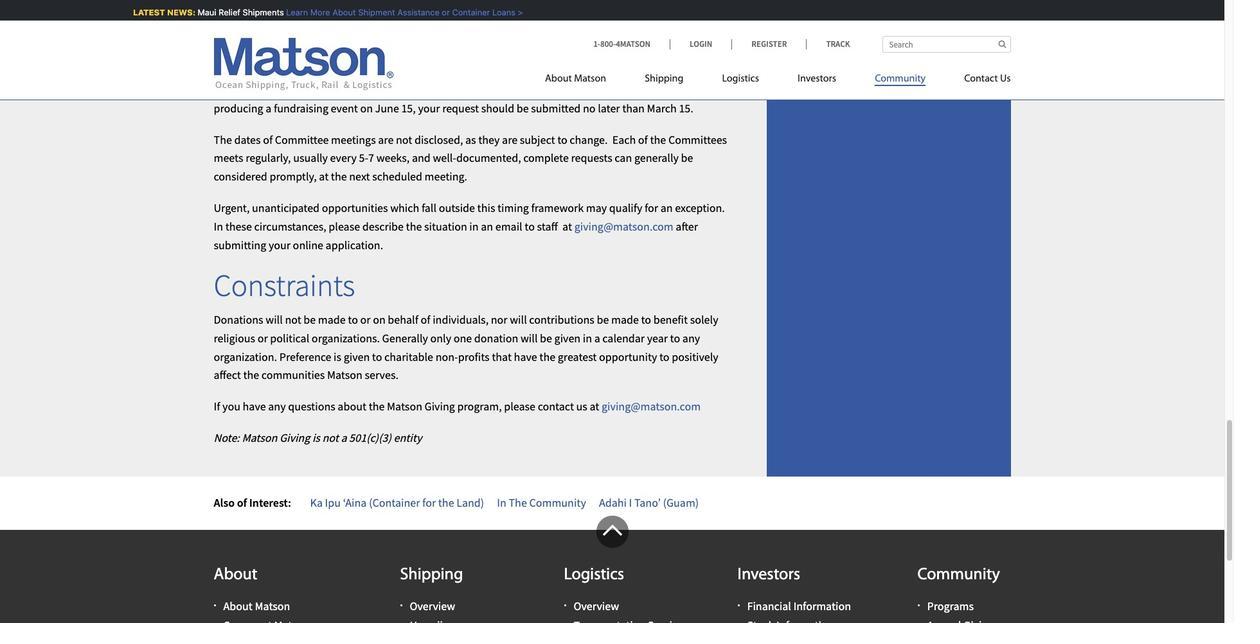 Task type: vqa. For each thing, say whether or not it's contained in the screenshot.
pago pago "Icon" at the right bottom of the page
no



Task type: describe. For each thing, give the bounding box(es) containing it.
if
[[214, 400, 220, 414]]

the up generally
[[651, 132, 666, 147]]

0 vertical spatial or
[[440, 7, 449, 17]]

requests
[[571, 151, 613, 166]]

the left greatest
[[540, 350, 556, 364]]

fundraising
[[274, 101, 329, 116]]

solely
[[691, 313, 719, 327]]

email
[[496, 219, 523, 234]]

will right donation
[[521, 331, 538, 346]]

about
[[338, 400, 367, 414]]

these
[[226, 219, 252, 234]]

news:
[[166, 7, 194, 17]]

urgent,
[[214, 201, 250, 216]]

staff
[[537, 219, 558, 234]]

4matson
[[616, 39, 651, 50]]

committee
[[275, 132, 329, 147]]

committees
[[669, 132, 728, 147]]

logistics inside top menu navigation
[[723, 74, 760, 84]]

matson inside top menu navigation
[[574, 74, 607, 84]]

backtop image
[[597, 516, 629, 548]]

march
[[647, 101, 677, 116]]

considered
[[214, 169, 267, 184]]

serves.
[[365, 368, 399, 383]]

1 made from the left
[[318, 313, 346, 327]]

scheduled
[[373, 169, 423, 184]]

login
[[690, 39, 713, 50]]

2 vertical spatial not
[[323, 431, 339, 446]]

not inside the dates of committee meetings are not disclosed, as they are subject to change.  each of the committees meets regularly, usually every 5-7 weeks, and well-documented, complete requests can generally be considered promptly, at the next scheduled meeting.
[[396, 132, 412, 147]]

community inside 'link'
[[875, 74, 926, 84]]

overview link for shipping
[[410, 599, 455, 614]]

of right each
[[639, 132, 648, 147]]

religious
[[214, 331, 255, 346]]

weeks,
[[377, 151, 410, 166]]

register link
[[732, 39, 807, 50]]

of inside should be allowed for consideration of requests.   for example, if your charity is producing a fundraising event on june 15, your request should be submitted no later than march 15.
[[503, 82, 512, 97]]

donation
[[475, 331, 519, 346]]

us
[[1001, 74, 1011, 84]]

a inside donations will not be made to or on behalf of individuals, nor will contributions be made to benefit solely religious or political organizations. generally only one donation will be given in a calendar year to any organization. preference is given to charitable non-profits that have the greatest opportunity to positively affect the communities matson serves.
[[595, 331, 601, 346]]

1 vertical spatial community
[[530, 496, 586, 511]]

2 vertical spatial is
[[312, 431, 320, 446]]

well-
[[433, 151, 457, 166]]

investors inside top menu navigation
[[798, 74, 837, 84]]

only
[[431, 331, 452, 346]]

is inside should be allowed for consideration of requests.   for example, if your charity is producing a fundraising event on june 15, your request should be submitted no later than march 15.
[[699, 82, 707, 97]]

ka ipu 'aina (container for the land) link
[[310, 496, 484, 511]]

about matson inside top menu navigation
[[545, 74, 607, 84]]

usually
[[293, 151, 328, 166]]

logistics link
[[703, 68, 779, 94]]

contact
[[965, 74, 999, 84]]

giving@matson.com link for after submitting your online application.
[[575, 219, 674, 234]]

the down every
[[331, 169, 347, 184]]

be up calendar
[[597, 313, 609, 327]]

to down "year"
[[660, 350, 670, 364]]

affect
[[214, 368, 241, 383]]

track link
[[807, 39, 851, 50]]

not inside donations will not be made to or on behalf of individuals, nor will contributions be made to benefit solely religious or political organizations. generally only one donation will be given in a calendar year to any organization. preference is given to charitable non-profits that have the greatest opportunity to positively affect the communities matson serves.
[[285, 313, 301, 327]]

than
[[623, 101, 645, 116]]

a minimum of 90 days
[[214, 82, 325, 97]]

learn
[[285, 7, 307, 17]]

1 horizontal spatial should
[[482, 101, 515, 116]]

year
[[647, 331, 668, 346]]

i
[[629, 496, 632, 511]]

charity
[[663, 82, 697, 97]]

entity
[[394, 431, 422, 446]]

consideration
[[434, 82, 500, 97]]

of inside donations will not be made to or on behalf of individuals, nor will contributions be made to benefit solely religious or political organizations. generally only one donation will be given in a calendar year to any organization. preference is given to charitable non-profits that have the greatest opportunity to positively affect the communities matson serves.
[[421, 313, 431, 327]]

as
[[466, 132, 476, 147]]

organization.
[[214, 350, 277, 364]]

login link
[[670, 39, 732, 50]]

1 vertical spatial an
[[481, 219, 493, 234]]

opportunities
[[322, 201, 388, 216]]

0 horizontal spatial should
[[328, 82, 361, 97]]

will right nor
[[510, 313, 527, 327]]

about inside top menu navigation
[[545, 74, 572, 84]]

meeting.
[[425, 169, 468, 184]]

in inside urgent, unanticipated opportunities which fall outside this timing framework may qualify for an exception. in these circumstances, please describe the situation in an email to staff  at
[[470, 219, 479, 234]]

please inside urgent, unanticipated opportunities which fall outside this timing framework may qualify for an exception. in these circumstances, please describe the situation in an email to staff  at
[[329, 219, 360, 234]]

minimum
[[222, 82, 272, 97]]

note:
[[214, 431, 240, 446]]

giving@matson.com link for if you have any questions about the matson giving program, please contact us at giving@matson.com
[[602, 400, 701, 414]]

later
[[598, 101, 620, 116]]

ka ipu 'aina (container for the land)
[[310, 496, 484, 511]]

shipping inside shipping link
[[645, 74, 684, 84]]

for inside should be allowed for consideration of requests.   for example, if your charity is producing a fundraising event on june 15, your request should be submitted no later than march 15.
[[418, 82, 432, 97]]

the left land)
[[438, 496, 454, 511]]

questions
[[288, 400, 336, 414]]

loans
[[491, 7, 514, 17]]

1 horizontal spatial a
[[341, 431, 347, 446]]

15,
[[402, 101, 416, 116]]

positively
[[672, 350, 719, 364]]

one
[[454, 331, 472, 346]]

in inside urgent, unanticipated opportunities which fall outside this timing framework may qualify for an exception. in these circumstances, please describe the situation in an email to staff  at
[[214, 219, 223, 234]]

1 are from the left
[[378, 132, 394, 147]]

land)
[[457, 496, 484, 511]]

programs
[[928, 599, 974, 614]]

at inside the dates of committee meetings are not disclosed, as they are subject to change.  each of the committees meets regularly, usually every 5-7 weeks, and well-documented, complete requests can generally be considered promptly, at the next scheduled meeting.
[[319, 169, 329, 184]]

blue matson logo with ocean, shipping, truck, rail and logistics written beneath it. image
[[214, 38, 394, 91]]

information
[[794, 599, 852, 614]]

2 vertical spatial or
[[258, 331, 268, 346]]

maui
[[196, 7, 215, 17]]

next
[[349, 169, 370, 184]]

calendar
[[603, 331, 645, 346]]

if
[[630, 82, 637, 97]]

dates
[[234, 132, 261, 147]]

overview for logistics
[[574, 599, 619, 614]]

preference
[[280, 350, 332, 364]]

Search search field
[[883, 36, 1011, 53]]

1 horizontal spatial giving
[[425, 400, 455, 414]]

submitted
[[531, 101, 581, 116]]

the right about
[[369, 400, 385, 414]]

shipments
[[241, 7, 282, 17]]

1 horizontal spatial at
[[590, 400, 600, 414]]

contributions
[[530, 313, 595, 327]]

the inside urgent, unanticipated opportunities which fall outside this timing framework may qualify for an exception. in these circumstances, please describe the situation in an email to staff  at
[[406, 219, 422, 234]]

donations will not be made to or on behalf of individuals, nor will contributions be made to benefit solely religious or political organizations. generally only one donation will be given in a calendar year to any organization. preference is given to charitable non-profits that have the greatest opportunity to positively affect the communities matson serves.
[[214, 313, 719, 383]]

individuals,
[[433, 313, 489, 327]]

1 vertical spatial investors
[[738, 567, 801, 584]]



Task type: locate. For each thing, give the bounding box(es) containing it.
us
[[577, 400, 588, 414]]

a down a minimum of 90 days
[[266, 101, 272, 116]]

also of interest:
[[214, 496, 291, 511]]

the down which
[[406, 219, 422, 234]]

1 horizontal spatial an
[[661, 201, 673, 216]]

2 overview from the left
[[574, 599, 619, 614]]

that
[[492, 350, 512, 364]]

timing
[[498, 201, 529, 216]]

non-
[[436, 350, 458, 364]]

section
[[751, 0, 1027, 477]]

is down questions
[[312, 431, 320, 446]]

1 vertical spatial please
[[504, 400, 536, 414]]

1 vertical spatial given
[[344, 350, 370, 364]]

top menu navigation
[[545, 68, 1011, 94]]

0 vertical spatial on
[[360, 101, 373, 116]]

please up the application.
[[329, 219, 360, 234]]

at right us
[[590, 400, 600, 414]]

submitting
[[214, 238, 266, 253]]

0 horizontal spatial in
[[470, 219, 479, 234]]

0 horizontal spatial shipping
[[400, 567, 463, 584]]

for right qualify
[[645, 201, 659, 216]]

0 vertical spatial please
[[329, 219, 360, 234]]

to up serves.
[[372, 350, 382, 364]]

0 vertical spatial an
[[661, 201, 673, 216]]

0 horizontal spatial giving
[[280, 431, 310, 446]]

made up the organizations.
[[318, 313, 346, 327]]

0 vertical spatial is
[[699, 82, 707, 97]]

1 horizontal spatial your
[[418, 101, 440, 116]]

be inside the dates of committee meetings are not disclosed, as they are subject to change.  each of the committees meets regularly, usually every 5-7 weeks, and well-documented, complete requests can generally be considered promptly, at the next scheduled meeting.
[[681, 151, 694, 166]]

1 vertical spatial or
[[361, 313, 371, 327]]

any up the positively
[[683, 331, 700, 346]]

community inside footer
[[918, 567, 1001, 584]]

your
[[639, 82, 661, 97], [418, 101, 440, 116], [269, 238, 291, 253]]

of right also
[[237, 496, 247, 511]]

of right consideration
[[503, 82, 512, 97]]

1 vertical spatial at
[[590, 400, 600, 414]]

(container
[[369, 496, 420, 511]]

financial
[[748, 599, 792, 614]]

None search field
[[883, 36, 1011, 53]]

0 horizontal spatial have
[[243, 400, 266, 414]]

charitable
[[385, 350, 434, 364]]

adahi i tano' (guam) link
[[599, 496, 699, 511]]

meets
[[214, 151, 243, 166]]

800-
[[601, 39, 616, 50]]

track
[[827, 39, 851, 50]]

generally
[[635, 151, 679, 166]]

0 horizontal spatial a
[[266, 101, 272, 116]]

logistics down backtop image
[[564, 567, 625, 584]]

subject
[[520, 132, 555, 147]]

1 horizontal spatial about matson link
[[545, 68, 626, 94]]

in left these
[[214, 219, 223, 234]]

0 vertical spatial giving@matson.com
[[575, 219, 674, 234]]

register
[[752, 39, 787, 50]]

your inside after submitting your online application.
[[269, 238, 291, 253]]

investors up financial
[[738, 567, 801, 584]]

1 horizontal spatial any
[[683, 331, 700, 346]]

giving@matson.com down qualify
[[575, 219, 674, 234]]

footer
[[0, 516, 1225, 624]]

be up the political
[[304, 313, 316, 327]]

program,
[[458, 400, 502, 414]]

an left exception.
[[661, 201, 673, 216]]

contact us
[[965, 74, 1011, 84]]

0 horizontal spatial about matson
[[223, 599, 290, 614]]

1 horizontal spatial in
[[497, 496, 507, 511]]

on inside donations will not be made to or on behalf of individuals, nor will contributions be made to benefit solely religious or political organizations. generally only one donation will be given in a calendar year to any organization. preference is given to charitable non-profits that have the greatest opportunity to positively affect the communities matson serves.
[[373, 313, 386, 327]]

your right 15,
[[418, 101, 440, 116]]

be down committees
[[681, 151, 694, 166]]

relief
[[217, 7, 239, 17]]

0 horizontal spatial please
[[329, 219, 360, 234]]

not up the political
[[285, 313, 301, 327]]

logistics
[[723, 74, 760, 84], [564, 567, 625, 584]]

tano'
[[635, 496, 661, 511]]

of left 90
[[274, 82, 284, 97]]

is down the organizations.
[[334, 350, 342, 364]]

adahi
[[599, 496, 627, 511]]

community left 'adahi'
[[530, 496, 586, 511]]

in the community
[[497, 496, 586, 511]]

0 horizontal spatial not
[[285, 313, 301, 327]]

about matson inside footer
[[223, 599, 290, 614]]

1 horizontal spatial are
[[502, 132, 518, 147]]

documented,
[[457, 151, 521, 166]]

on left the behalf
[[373, 313, 386, 327]]

promptly,
[[270, 169, 317, 184]]

giving left program,
[[425, 400, 455, 414]]

1 horizontal spatial about matson
[[545, 74, 607, 84]]

financial information link
[[748, 599, 852, 614]]

2 horizontal spatial your
[[639, 82, 661, 97]]

for right (container
[[423, 496, 436, 511]]

not down questions
[[323, 431, 339, 446]]

circumstances,
[[254, 219, 327, 234]]

can
[[615, 151, 632, 166]]

1 horizontal spatial logistics
[[723, 74, 760, 84]]

0 vertical spatial in
[[470, 219, 479, 234]]

in up greatest
[[583, 331, 592, 346]]

giving@matson.com link down opportunity
[[602, 400, 701, 414]]

of up regularly,
[[263, 132, 273, 147]]

exception.
[[675, 201, 725, 216]]

0 vertical spatial given
[[555, 331, 581, 346]]

0 vertical spatial investors
[[798, 74, 837, 84]]

to up the organizations.
[[348, 313, 358, 327]]

given down contributions
[[555, 331, 581, 346]]

0 vertical spatial about matson link
[[545, 68, 626, 94]]

0 horizontal spatial an
[[481, 219, 493, 234]]

2 horizontal spatial is
[[699, 82, 707, 97]]

be down contributions
[[540, 331, 552, 346]]

in inside donations will not be made to or on behalf of individuals, nor will contributions be made to benefit solely religious or political organizations. generally only one donation will be given in a calendar year to any organization. preference is given to charitable non-profits that have the greatest opportunity to positively affect the communities matson serves.
[[583, 331, 592, 346]]

search image
[[999, 40, 1007, 48]]

0 horizontal spatial is
[[312, 431, 320, 446]]

not
[[396, 132, 412, 147], [285, 313, 301, 327], [323, 431, 339, 446]]

greatest
[[558, 350, 597, 364]]

to inside the dates of committee meetings are not disclosed, as they are subject to change.  each of the committees meets regularly, usually every 5-7 weeks, and well-documented, complete requests can generally be considered promptly, at the next scheduled meeting.
[[558, 132, 568, 147]]

2 vertical spatial for
[[423, 496, 436, 511]]

2 vertical spatial your
[[269, 238, 291, 253]]

501(c)(3)
[[349, 431, 392, 446]]

of right the behalf
[[421, 313, 431, 327]]

have inside donations will not be made to or on behalf of individuals, nor will contributions be made to benefit solely religious or political organizations. generally only one donation will be given in a calendar year to any organization. preference is given to charitable non-profits that have the greatest opportunity to positively affect the communities matson serves.
[[514, 350, 538, 364]]

1 horizontal spatial the
[[509, 496, 527, 511]]

in down this at left top
[[470, 219, 479, 234]]

political
[[270, 331, 310, 346]]

outside
[[439, 201, 475, 216]]

1 horizontal spatial not
[[323, 431, 339, 446]]

0 horizontal spatial made
[[318, 313, 346, 327]]

0 horizontal spatial given
[[344, 350, 370, 364]]

timing
[[214, 36, 301, 75]]

to inside urgent, unanticipated opportunities which fall outside this timing framework may qualify for an exception. in these circumstances, please describe the situation in an email to staff  at
[[525, 219, 535, 234]]

1 horizontal spatial overview
[[574, 599, 619, 614]]

days
[[301, 82, 325, 97]]

a left calendar
[[595, 331, 601, 346]]

june
[[375, 101, 399, 116]]

0 vertical spatial giving@matson.com link
[[575, 219, 674, 234]]

event
[[331, 101, 358, 116]]

0 vertical spatial should
[[328, 82, 361, 97]]

at down usually in the left top of the page
[[319, 169, 329, 184]]

given
[[555, 331, 581, 346], [344, 350, 370, 364]]

2 horizontal spatial or
[[440, 7, 449, 17]]

0 horizontal spatial logistics
[[564, 567, 625, 584]]

1 horizontal spatial overview link
[[574, 599, 619, 614]]

given down the organizations.
[[344, 350, 370, 364]]

should up event
[[328, 82, 361, 97]]

a left 501(c)(3)
[[341, 431, 347, 446]]

0 vertical spatial at
[[319, 169, 329, 184]]

be
[[363, 82, 375, 97], [517, 101, 529, 116], [681, 151, 694, 166], [304, 313, 316, 327], [597, 313, 609, 327], [540, 331, 552, 346]]

the right land)
[[509, 496, 527, 511]]

1 horizontal spatial have
[[514, 350, 538, 364]]

1 horizontal spatial given
[[555, 331, 581, 346]]

overview for shipping
[[410, 599, 455, 614]]

2 horizontal spatial not
[[396, 132, 412, 147]]

are right they on the top of page
[[502, 132, 518, 147]]

15.
[[679, 101, 694, 116]]

1 vertical spatial in
[[583, 331, 592, 346]]

2 overview link from the left
[[574, 599, 619, 614]]

1 vertical spatial in
[[497, 496, 507, 511]]

giving@matson.com down opportunity
[[602, 400, 701, 414]]

your right if
[[639, 82, 661, 97]]

are up weeks,
[[378, 132, 394, 147]]

giving down questions
[[280, 431, 310, 446]]

1 vertical spatial giving
[[280, 431, 310, 446]]

0 vertical spatial the
[[214, 132, 232, 147]]

2 horizontal spatial a
[[595, 331, 601, 346]]

1 vertical spatial shipping
[[400, 567, 463, 584]]

0 horizontal spatial your
[[269, 238, 291, 253]]

or up the "organization."
[[258, 331, 268, 346]]

to up "year"
[[642, 313, 652, 327]]

2 vertical spatial community
[[918, 567, 1001, 584]]

will up the political
[[266, 313, 283, 327]]

overview link for logistics
[[574, 599, 619, 614]]

describe
[[363, 219, 404, 234]]

1 vertical spatial a
[[595, 331, 601, 346]]

0 horizontal spatial overview link
[[410, 599, 455, 614]]

after submitting your online application.
[[214, 219, 698, 253]]

community up programs
[[918, 567, 1001, 584]]

behalf
[[388, 313, 419, 327]]

1-800-4matson link
[[594, 39, 670, 50]]

1 horizontal spatial is
[[334, 350, 342, 364]]

1 vertical spatial for
[[645, 201, 659, 216]]

made up calendar
[[612, 313, 639, 327]]

community down search search box
[[875, 74, 926, 84]]

a inside should be allowed for consideration of requests.   for example, if your charity is producing a fundraising event on june 15, your request should be submitted no later than march 15.
[[266, 101, 272, 116]]

0 horizontal spatial overview
[[410, 599, 455, 614]]

1 horizontal spatial please
[[504, 400, 536, 414]]

assistance
[[396, 7, 438, 17]]

1 vertical spatial logistics
[[564, 567, 625, 584]]

any inside donations will not be made to or on behalf of individuals, nor will contributions be made to benefit solely religious or political organizations. generally only one donation will be given in a calendar year to any organization. preference is given to charitable non-profits that have the greatest opportunity to positively affect the communities matson serves.
[[683, 331, 700, 346]]

are
[[378, 132, 394, 147], [502, 132, 518, 147]]

unanticipated
[[252, 201, 320, 216]]

0 vertical spatial a
[[266, 101, 272, 116]]

0 vertical spatial for
[[418, 82, 432, 97]]

in right land)
[[497, 496, 507, 511]]

logistics down register link
[[723, 74, 760, 84]]

1 vertical spatial is
[[334, 350, 342, 364]]

1 vertical spatial have
[[243, 400, 266, 414]]

to up complete
[[558, 132, 568, 147]]

0 vertical spatial logistics
[[723, 74, 760, 84]]

matson inside footer
[[255, 599, 290, 614]]

1 vertical spatial giving@matson.com
[[602, 400, 701, 414]]

matson
[[574, 74, 607, 84], [327, 368, 363, 383], [387, 400, 423, 414], [242, 431, 277, 446], [255, 599, 290, 614]]

matson inside donations will not be made to or on behalf of individuals, nor will contributions be made to benefit solely religious or political organizations. generally only one donation will be given in a calendar year to any organization. preference is given to charitable non-profits that have the greatest opportunity to positively affect the communities matson serves.
[[327, 368, 363, 383]]

for
[[418, 82, 432, 97], [645, 201, 659, 216], [423, 496, 436, 511]]

should
[[328, 82, 361, 97], [482, 101, 515, 116]]

constraints
[[214, 267, 355, 305]]

0 horizontal spatial the
[[214, 132, 232, 147]]

0 vertical spatial about matson
[[545, 74, 607, 84]]

giving@matson.com
[[575, 219, 674, 234], [602, 400, 701, 414]]

please left contact
[[504, 400, 536, 414]]

producing
[[214, 101, 263, 116]]

the dates of committee meetings are not disclosed, as they are subject to change.  each of the committees meets regularly, usually every 5-7 weeks, and well-documented, complete requests can generally be considered promptly, at the next scheduled meeting.
[[214, 132, 728, 184]]

should up they on the top of page
[[482, 101, 515, 116]]

investors down track link
[[798, 74, 837, 84]]

opportunity
[[599, 350, 658, 364]]

meetings
[[331, 132, 376, 147]]

overview link
[[410, 599, 455, 614], [574, 599, 619, 614]]

on inside should be allowed for consideration of requests.   for example, if your charity is producing a fundraising event on june 15, your request should be submitted no later than march 15.
[[360, 101, 373, 116]]

2 vertical spatial a
[[341, 431, 347, 446]]

to right "year"
[[671, 331, 681, 346]]

be left submitted on the left top of the page
[[517, 101, 529, 116]]

0 horizontal spatial are
[[378, 132, 394, 147]]

financial information
[[748, 599, 852, 614]]

be left allowed
[[363, 82, 375, 97]]

in
[[470, 219, 479, 234], [583, 331, 592, 346]]

shipment
[[357, 7, 394, 17]]

0 vertical spatial not
[[396, 132, 412, 147]]

the up meets
[[214, 132, 232, 147]]

0 vertical spatial in
[[214, 219, 223, 234]]

on left june
[[360, 101, 373, 116]]

any left questions
[[268, 400, 286, 414]]

0 vertical spatial shipping
[[645, 74, 684, 84]]

1 horizontal spatial in
[[583, 331, 592, 346]]

have right that
[[514, 350, 538, 364]]

have right you
[[243, 400, 266, 414]]

or left container
[[440, 7, 449, 17]]

disclosed,
[[415, 132, 463, 147]]

for right allowed
[[418, 82, 432, 97]]

1 vertical spatial giving@matson.com link
[[602, 400, 701, 414]]

if you have any questions about the matson giving program, please contact us at giving@matson.com
[[214, 400, 701, 414]]

0 vertical spatial any
[[683, 331, 700, 346]]

the inside the dates of committee meetings are not disclosed, as they are subject to change.  each of the committees meets regularly, usually every 5-7 weeks, and well-documented, complete requests can generally be considered promptly, at the next scheduled meeting.
[[214, 132, 232, 147]]

2 made from the left
[[612, 313, 639, 327]]

giving@matson.com link down qualify
[[575, 219, 674, 234]]

shipping link
[[626, 68, 703, 94]]

1 vertical spatial any
[[268, 400, 286, 414]]

for inside urgent, unanticipated opportunities which fall outside this timing framework may qualify for an exception. in these circumstances, please describe the situation in an email to staff  at
[[645, 201, 659, 216]]

not up weeks,
[[396, 132, 412, 147]]

is right charity
[[699, 82, 707, 97]]

5-
[[359, 151, 369, 166]]

contact us link
[[946, 68, 1011, 94]]

1 vertical spatial about matson link
[[223, 599, 290, 614]]

2 are from the left
[[502, 132, 518, 147]]

your down circumstances,
[[269, 238, 291, 253]]

is inside donations will not be made to or on behalf of individuals, nor will contributions be made to benefit solely religious or political organizations. generally only one donation will be given in a calendar year to any organization. preference is given to charitable non-profits that have the greatest opportunity to positively affect the communities matson serves.
[[334, 350, 342, 364]]

on
[[360, 101, 373, 116], [373, 313, 386, 327]]

to left staff
[[525, 219, 535, 234]]

ka
[[310, 496, 323, 511]]

7
[[369, 151, 374, 166]]

0 horizontal spatial at
[[319, 169, 329, 184]]

community image
[[780, 0, 865, 64]]

qualify
[[610, 201, 643, 216]]

1 horizontal spatial or
[[361, 313, 371, 327]]

1 horizontal spatial shipping
[[645, 74, 684, 84]]

1 vertical spatial should
[[482, 101, 515, 116]]

benefit
[[654, 313, 688, 327]]

1 overview link from the left
[[410, 599, 455, 614]]

1 overview from the left
[[410, 599, 455, 614]]

an down this at left top
[[481, 219, 493, 234]]

1 vertical spatial about matson
[[223, 599, 290, 614]]

or up the organizations.
[[361, 313, 371, 327]]

footer containing about
[[0, 516, 1225, 624]]

0 horizontal spatial or
[[258, 331, 268, 346]]

you
[[223, 400, 241, 414]]

0 vertical spatial giving
[[425, 400, 455, 414]]

the down the "organization."
[[243, 368, 259, 383]]

0 vertical spatial your
[[639, 82, 661, 97]]

1 vertical spatial on
[[373, 313, 386, 327]]



